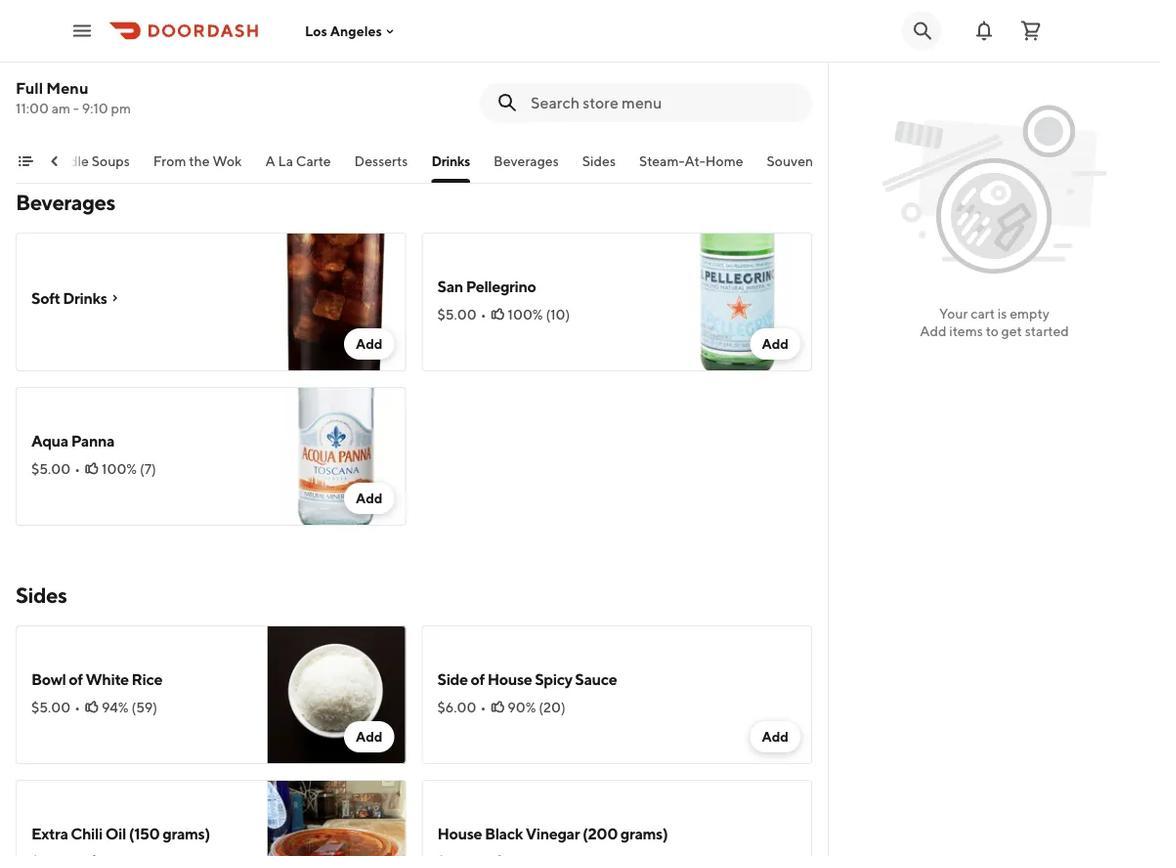 Task type: vqa. For each thing, say whether or not it's contained in the screenshot.
Los Angeles
yes



Task type: locate. For each thing, give the bounding box(es) containing it.
of right side on the left of the page
[[471, 670, 485, 689]]

house black vinegar (200 grams)
[[438, 825, 668, 843]]

$5.00 • for bowl
[[31, 700, 80, 716]]

of
[[69, 670, 83, 689], [471, 670, 485, 689]]

0 vertical spatial 100%
[[508, 307, 543, 323]]

100% left the (10)
[[508, 307, 543, 323]]

is inside the "fresh squeezed orange juice our orange juice is made with navel oranges, freshly squeezed in- house."
[[137, 44, 147, 61]]

is right juice
[[137, 44, 147, 61]]

(59)
[[131, 700, 157, 716]]

extra chili oil (150 grams)
[[31, 825, 210, 843]]

$5.00 • down aqua
[[31, 461, 80, 477]]

of right the bowl
[[69, 670, 83, 689]]

0 horizontal spatial beverages
[[16, 190, 115, 215]]

add button for san pellegrino
[[750, 329, 801, 360]]

1 vertical spatial 100%
[[102, 461, 137, 477]]

beverages left sides button at right top
[[494, 153, 559, 169]]

navel
[[217, 44, 250, 61]]

grams)
[[163, 825, 210, 843], [621, 825, 668, 843]]

made
[[149, 44, 184, 61]]

$5.00
[[438, 307, 477, 323], [31, 461, 71, 477], [31, 700, 71, 716]]

1 of from the left
[[69, 670, 83, 689]]

$5.00 • for san
[[438, 307, 487, 323]]

in-
[[194, 64, 211, 80]]

2 vertical spatial $5.00
[[31, 700, 71, 716]]

san pellegrino
[[438, 277, 536, 296]]

$5.00 down aqua
[[31, 461, 71, 477]]

full
[[16, 79, 43, 97]]

house left black
[[438, 825, 482, 843]]

0 horizontal spatial drinks
[[63, 289, 107, 308]]

souvenirs button
[[767, 152, 828, 183]]

sides up the bowl
[[16, 583, 67, 608]]

drinks right soft
[[63, 289, 107, 308]]

1 horizontal spatial grams)
[[621, 825, 668, 843]]

90%
[[508, 700, 536, 716]]

is
[[137, 44, 147, 61], [998, 306, 1008, 322]]

1 horizontal spatial house
[[488, 670, 532, 689]]

vinegar
[[526, 825, 580, 843]]

0 vertical spatial $5.00
[[438, 307, 477, 323]]

0 horizontal spatial sides
[[16, 583, 67, 608]]

house
[[488, 670, 532, 689], [438, 825, 482, 843]]

$5.00 for bowl
[[31, 700, 71, 716]]

scroll menu navigation left image
[[47, 154, 63, 169]]

beverages down noodle soups button
[[16, 190, 115, 215]]

• down bowl of white rice
[[75, 700, 80, 716]]

grams) right (200
[[621, 825, 668, 843]]

1 vertical spatial beverages
[[16, 190, 115, 215]]

1 vertical spatial drinks
[[63, 289, 107, 308]]

is right 'cart'
[[998, 306, 1008, 322]]

100% left (7)
[[102, 461, 137, 477]]

our
[[31, 44, 56, 61]]

100% for pellegrino
[[508, 307, 543, 323]]

0 vertical spatial is
[[137, 44, 147, 61]]

0 items, open order cart image
[[1020, 19, 1043, 43]]

-
[[73, 100, 79, 116]]

rice
[[132, 670, 162, 689]]

$5.00 • down san
[[438, 307, 487, 323]]

items
[[950, 323, 984, 339]]

of for bowl
[[69, 670, 83, 689]]

started
[[1025, 323, 1070, 339]]

$5.00 down the bowl
[[31, 700, 71, 716]]

2 vertical spatial $5.00 •
[[31, 700, 80, 716]]

1 vertical spatial house
[[438, 825, 482, 843]]

fresh
[[31, 19, 70, 38]]

1 horizontal spatial 100%
[[508, 307, 543, 323]]

• down aqua panna
[[75, 461, 80, 477]]

100% (7)
[[102, 461, 156, 477]]

san pellegrino image
[[674, 233, 813, 372]]

2 of from the left
[[471, 670, 485, 689]]

your
[[940, 306, 968, 322]]

drinks
[[432, 153, 470, 169], [63, 289, 107, 308]]

add button for soft drinks
[[344, 329, 395, 360]]

add
[[920, 323, 947, 339], [356, 336, 383, 352], [762, 336, 789, 352], [356, 490, 383, 507], [356, 729, 383, 745], [762, 729, 789, 745]]

100% for panna
[[102, 461, 137, 477]]

fresh squeezed orange juice image
[[267, 0, 406, 133]]

a la carte
[[266, 153, 331, 169]]

from the wok button
[[153, 152, 242, 183]]

0 vertical spatial $5.00 •
[[438, 307, 487, 323]]

100%
[[508, 307, 543, 323], [102, 461, 137, 477]]

• right '$6.00' at the left bottom of page
[[481, 700, 486, 716]]

$5.00 down san
[[438, 307, 477, 323]]

1 vertical spatial $5.00 •
[[31, 461, 80, 477]]

$8.00
[[31, 88, 70, 104]]

• for bowl
[[75, 700, 80, 716]]

1 vertical spatial is
[[998, 306, 1008, 322]]

add button for bowl of white rice
[[344, 722, 395, 753]]

house.
[[31, 84, 72, 100]]

1 horizontal spatial is
[[998, 306, 1008, 322]]

1 horizontal spatial sides
[[583, 153, 616, 169]]

drinks right the desserts
[[432, 153, 470, 169]]

0 horizontal spatial 100%
[[102, 461, 137, 477]]

freshly
[[87, 64, 128, 80]]

angeles
[[330, 23, 382, 39]]

aqua
[[31, 432, 68, 450]]

sides left the steam-
[[583, 153, 616, 169]]

(200
[[583, 825, 618, 843]]

menu
[[46, 79, 88, 97]]

house up 90%
[[488, 670, 532, 689]]

a
[[266, 153, 276, 169]]

add button
[[344, 329, 395, 360], [750, 329, 801, 360], [344, 483, 395, 514], [344, 722, 395, 753], [750, 722, 801, 753]]

desserts button
[[355, 152, 408, 183]]

0 horizontal spatial of
[[69, 670, 83, 689]]

beverages
[[494, 153, 559, 169], [16, 190, 115, 215]]

side
[[438, 670, 468, 689]]

get
[[1002, 323, 1023, 339]]

orange
[[145, 19, 197, 38]]

oranges,
[[31, 64, 84, 80]]

$5.00 • down the bowl
[[31, 700, 80, 716]]

(150
[[129, 825, 160, 843]]

the
[[189, 153, 210, 169]]

squeezed
[[131, 64, 191, 80]]

oil
[[105, 825, 126, 843]]

2 grams) from the left
[[621, 825, 668, 843]]

•
[[481, 307, 487, 323], [75, 461, 80, 477], [75, 700, 80, 716], [481, 700, 486, 716]]

add for bowl of white rice
[[356, 729, 383, 745]]

1 horizontal spatial drinks
[[432, 153, 470, 169]]

wok
[[213, 153, 242, 169]]

grams) right (150
[[163, 825, 210, 843]]

$5.00 •
[[438, 307, 487, 323], [31, 461, 80, 477], [31, 700, 80, 716]]

los angeles button
[[305, 23, 398, 39]]

beverages button
[[494, 152, 559, 183]]

0 horizontal spatial is
[[137, 44, 147, 61]]

add for soft drinks
[[356, 336, 383, 352]]

chili
[[71, 825, 103, 843]]

0 horizontal spatial grams)
[[163, 825, 210, 843]]

1 horizontal spatial of
[[471, 670, 485, 689]]

desserts
[[355, 153, 408, 169]]

1 grams) from the left
[[163, 825, 210, 843]]

0 horizontal spatial house
[[438, 825, 482, 843]]

• down "san pellegrino"
[[481, 307, 487, 323]]

grams) for house black vinegar (200 grams)
[[621, 825, 668, 843]]

1 vertical spatial $5.00
[[31, 461, 71, 477]]

1 horizontal spatial beverages
[[494, 153, 559, 169]]



Task type: describe. For each thing, give the bounding box(es) containing it.
steam-at-home
[[640, 153, 744, 169]]

steam-at-home button
[[640, 152, 744, 183]]

a la carte button
[[266, 152, 331, 183]]

94%
[[102, 700, 129, 716]]

add button for aqua panna
[[344, 483, 395, 514]]

home
[[706, 153, 744, 169]]

steam-
[[640, 153, 685, 169]]

orange
[[59, 44, 102, 61]]

(20)
[[539, 700, 566, 716]]

open menu image
[[70, 19, 94, 43]]

94% (59)
[[102, 700, 157, 716]]

los angeles
[[305, 23, 382, 39]]

from the wok
[[153, 153, 242, 169]]

full menu 11:00 am - 9:10 pm
[[16, 79, 131, 116]]

souvenirs
[[767, 153, 828, 169]]

soft drinks
[[31, 289, 107, 308]]

soft drinks image
[[267, 233, 406, 372]]

0 vertical spatial house
[[488, 670, 532, 689]]

extra chili oil (150 grams) image
[[267, 780, 406, 857]]

9:10
[[82, 100, 108, 116]]

fresh squeezed orange juice our orange juice is made with navel oranges, freshly squeezed in- house.
[[31, 19, 250, 100]]

$5.00 • for aqua
[[31, 461, 80, 477]]

side of house spicy sauce
[[438, 670, 617, 689]]

sauce
[[575, 670, 617, 689]]

la
[[278, 153, 293, 169]]

$5.00 for san
[[438, 307, 477, 323]]

bowl of white rice
[[31, 670, 162, 689]]

noodle soups button
[[43, 152, 130, 183]]

fresh lemon iced teas image
[[674, 0, 813, 133]]

squeezed
[[73, 19, 142, 38]]

with
[[187, 44, 214, 61]]

show menu categories image
[[18, 154, 33, 169]]

juice
[[105, 44, 134, 61]]

empty
[[1010, 306, 1050, 322]]

(7)
[[140, 461, 156, 477]]

bowl of white rice image
[[267, 626, 406, 765]]

0 vertical spatial sides
[[583, 153, 616, 169]]

panna
[[71, 432, 115, 450]]

$6.00 •
[[438, 700, 486, 716]]

juice
[[200, 19, 237, 38]]

carte
[[296, 153, 331, 169]]

11:00
[[16, 100, 49, 116]]

of for side
[[471, 670, 485, 689]]

0 vertical spatial beverages
[[494, 153, 559, 169]]

am
[[52, 100, 70, 116]]

cart
[[971, 306, 995, 322]]

$6.00
[[438, 700, 477, 716]]

• for san
[[481, 307, 487, 323]]

san
[[438, 277, 463, 296]]

white
[[86, 670, 129, 689]]

aqua panna image
[[267, 387, 406, 526]]

from
[[153, 153, 186, 169]]

sides button
[[583, 152, 616, 183]]

your cart is empty add items to get started
[[920, 306, 1070, 339]]

100% (10)
[[508, 307, 570, 323]]

noodle soups
[[43, 153, 130, 169]]

Item Search search field
[[531, 92, 797, 113]]

add inside your cart is empty add items to get started
[[920, 323, 947, 339]]

to
[[986, 323, 999, 339]]

spicy
[[535, 670, 573, 689]]

90% (20)
[[508, 700, 566, 716]]

black
[[485, 825, 523, 843]]

• for side
[[481, 700, 486, 716]]

pellegrino
[[466, 277, 536, 296]]

add for aqua panna
[[356, 490, 383, 507]]

soft
[[31, 289, 60, 308]]

notification bell image
[[973, 19, 996, 43]]

$5.00 for aqua
[[31, 461, 71, 477]]

• for aqua
[[75, 461, 80, 477]]

at-
[[685, 153, 706, 169]]

pm
[[111, 100, 131, 116]]

extra
[[31, 825, 68, 843]]

is inside your cart is empty add items to get started
[[998, 306, 1008, 322]]

add for san pellegrino
[[762, 336, 789, 352]]

0 vertical spatial drinks
[[432, 153, 470, 169]]

(10)
[[546, 307, 570, 323]]

los
[[305, 23, 327, 39]]

bowl
[[31, 670, 66, 689]]

noodle
[[43, 153, 89, 169]]

grams) for extra chili oil (150 grams)
[[163, 825, 210, 843]]

1 vertical spatial sides
[[16, 583, 67, 608]]

soups
[[92, 153, 130, 169]]

aqua panna
[[31, 432, 115, 450]]



